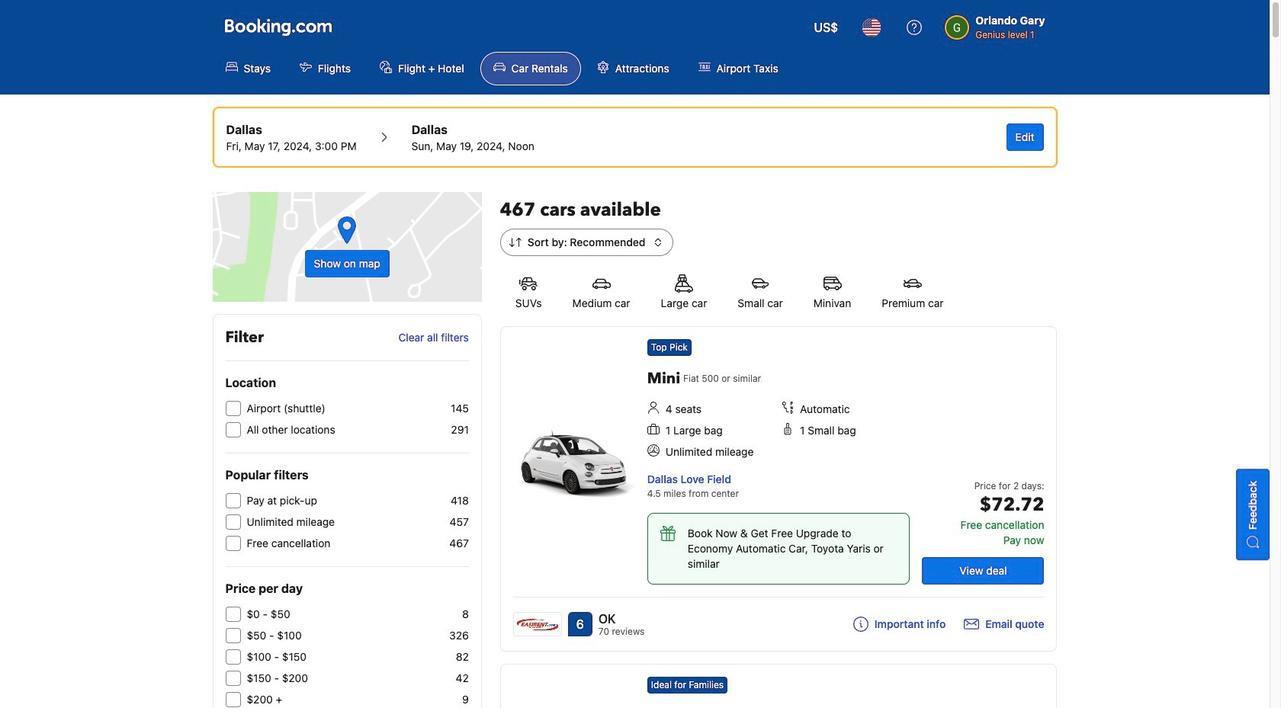 Task type: vqa. For each thing, say whether or not it's contained in the screenshot.
GROUP
yes



Task type: describe. For each thing, give the bounding box(es) containing it.
supplied by easirent image
[[514, 613, 561, 636]]

1 group from the left
[[226, 120, 357, 154]]



Task type: locate. For each thing, give the bounding box(es) containing it.
2 group from the left
[[411, 120, 534, 154]]

group
[[226, 120, 357, 154], [411, 120, 534, 154]]

pick-up location element
[[226, 120, 357, 139]]

1 horizontal spatial group
[[411, 120, 534, 154]]

skip to main content element
[[0, 0, 1270, 95]]

0 horizontal spatial group
[[226, 120, 357, 154]]

product card group
[[500, 326, 1057, 652]]

drop-off location element
[[411, 120, 534, 139]]

pick-up date element
[[226, 139, 357, 154]]

drop-off date element
[[411, 139, 534, 154]]



